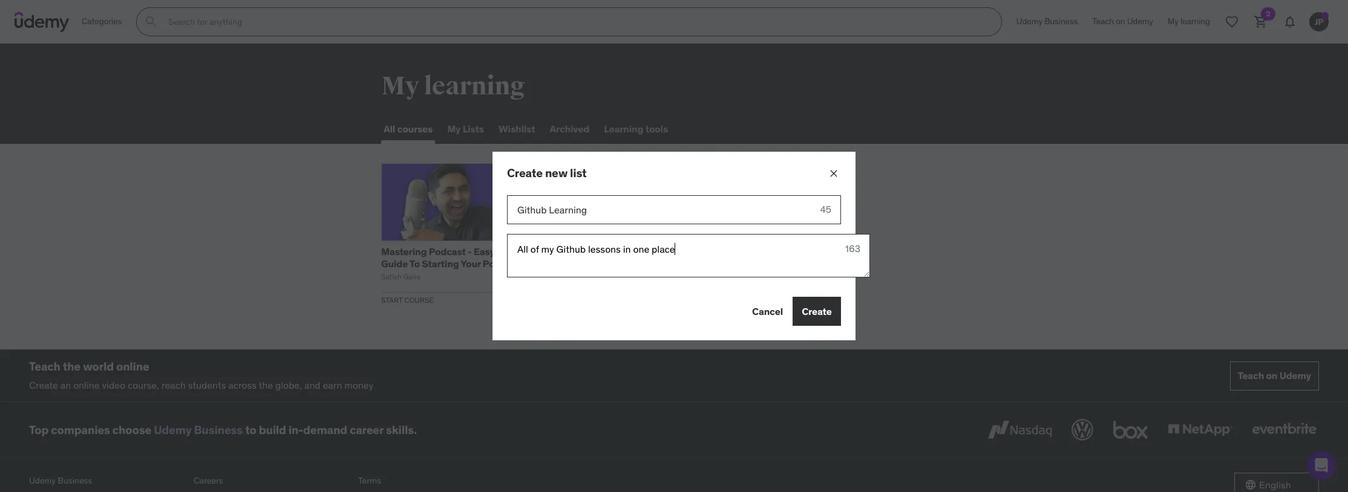 Task type: describe. For each thing, give the bounding box(es) containing it.
new
[[545, 166, 568, 180]]

1 vertical spatial on
[[1267, 370, 1278, 382]]

0 vertical spatial udemy business link
[[1010, 7, 1086, 36]]

an
[[60, 379, 71, 392]]

2 vertical spatial udemy business link
[[29, 474, 184, 490]]

course:
[[616, 246, 650, 258]]

careers
[[194, 476, 223, 487]]

camera
[[679, 258, 714, 270]]

studio
[[679, 269, 709, 281]]

create left new
[[507, 166, 543, 180]]

learning
[[604, 123, 644, 135]]

git
[[530, 246, 544, 258]]

starting
[[422, 258, 459, 270]]

my lists link
[[445, 115, 487, 144]]

small image
[[1245, 480, 1257, 492]]

world
[[83, 360, 114, 374]]

box image
[[1111, 417, 1151, 444]]

career
[[350, 423, 384, 438]]

across
[[228, 379, 257, 392]]

1 horizontal spatial the
[[259, 379, 273, 392]]

gaire
[[404, 272, 421, 281]]

build
[[259, 423, 286, 438]]

terms
[[358, 476, 381, 487]]

easy
[[474, 246, 495, 258]]

top
[[29, 423, 49, 438]]

crash
[[588, 246, 614, 258]]

movements
[[716, 258, 769, 270]]

0 horizontal spatial teach on udemy
[[1093, 16, 1154, 27]]

archived
[[550, 123, 590, 135]]

video
[[102, 379, 125, 392]]

to
[[245, 423, 256, 438]]

-
[[468, 246, 472, 258]]

school
[[683, 272, 706, 281]]

archived link
[[548, 115, 592, 144]]

guide
[[381, 258, 408, 270]]

globe,
[[276, 379, 302, 392]]

mastering for movements
[[679, 246, 725, 258]]

all courses link
[[381, 115, 435, 144]]

and
[[304, 379, 321, 392]]

all courses
[[384, 123, 433, 135]]

learning
[[424, 71, 525, 102]]

mastering podcast -  easy guide to starting your podcast satish gaire
[[381, 246, 520, 281]]

my lists
[[448, 123, 484, 135]]

Name your list e.g. HTML skills text field
[[507, 195, 811, 224]]

course
[[405, 296, 434, 305]]

netapp image
[[1166, 417, 1236, 444]]

udemy image
[[15, 12, 70, 32]]

top companies choose udemy business to build in-demand career skills.
[[29, 423, 417, 438]]

from
[[621, 258, 644, 270]]

1 vertical spatial udemy business
[[29, 476, 92, 487]]

skills.
[[386, 423, 417, 438]]

0 horizontal spatial business
[[58, 476, 92, 487]]

my for my learning
[[381, 71, 419, 102]]

reach
[[162, 379, 186, 392]]

kalob
[[530, 272, 549, 281]]

earn
[[323, 379, 342, 392]]

1 vertical spatial teach on udemy
[[1238, 370, 1312, 382]]

0 vertical spatial online
[[116, 360, 149, 374]]

mastering for guide
[[381, 246, 427, 258]]

start course
[[381, 296, 434, 305]]

[
[[679, 272, 682, 281]]

companies
[[51, 423, 110, 438]]

1 vertical spatial udemy business link
[[154, 423, 243, 438]]

Why are you creating this list? e.g. To start a new business, To get a new job, To become a web developer text field
[[507, 234, 871, 278]]

english button
[[1235, 474, 1320, 493]]

to
[[410, 258, 420, 270]]

all
[[384, 123, 395, 135]]

in
[[771, 258, 779, 270]]

my for my lists
[[448, 123, 461, 135]]



Task type: vqa. For each thing, say whether or not it's contained in the screenshot.
the Nasdaq image
yes



Task type: locate. For each thing, give the bounding box(es) containing it.
the up an
[[63, 360, 81, 374]]

1 vertical spatial teach on udemy link
[[1231, 362, 1320, 391]]

nasdaq image
[[986, 417, 1055, 444]]

0 horizontal spatial teach on udemy link
[[1086, 7, 1161, 36]]

podcast left -
[[429, 246, 466, 258]]

learning tools
[[604, 123, 668, 135]]

]
[[761, 272, 763, 281]]

repository
[[570, 258, 619, 270]]

mastering inside mastering podcast -  easy guide to starting your podcast satish gaire
[[381, 246, 427, 258]]

1 horizontal spatial teach
[[1093, 16, 1115, 27]]

mastering up studio
[[679, 246, 725, 258]]

2 horizontal spatial business
[[1045, 16, 1078, 27]]

0 horizontal spatial online
[[73, 379, 100, 392]]

close modal image
[[828, 167, 840, 180]]

0 vertical spatial teach on udemy link
[[1086, 7, 1161, 36]]

udemy business
[[1017, 16, 1078, 27], [29, 476, 92, 487]]

a
[[562, 258, 568, 270]]

create inside button
[[802, 306, 832, 318]]

0 vertical spatial game
[[727, 246, 753, 258]]

1 horizontal spatial teach on udemy
[[1238, 370, 1312, 382]]

design inside mastering game design camera movements in arcade studio
[[755, 246, 787, 258]]

create new list dialog
[[493, 152, 871, 341]]

my learning
[[381, 71, 525, 102]]

cancel button
[[753, 297, 783, 327]]

create left an
[[29, 379, 58, 392]]

0 horizontal spatial mastering
[[381, 246, 427, 258]]

in-
[[289, 423, 303, 438]]

0 horizontal spatial udemy business
[[29, 476, 92, 487]]

podcast
[[429, 246, 466, 258], [483, 258, 520, 270]]

learning tools link
[[602, 115, 671, 144]]

1 horizontal spatial mastering
[[679, 246, 725, 258]]

1 vertical spatial the
[[259, 379, 273, 392]]

teach the world online create an online video course, reach students across the globe, and earn money
[[29, 360, 374, 392]]

list
[[570, 166, 587, 180]]

0 vertical spatial business
[[1045, 16, 1078, 27]]

0 vertical spatial the
[[63, 360, 81, 374]]

0 vertical spatial udemy business
[[1017, 16, 1078, 27]]

0 vertical spatial teach on udemy
[[1093, 16, 1154, 27]]

scratch!
[[530, 269, 568, 281]]

satish
[[381, 272, 402, 281]]

0 horizontal spatial podcast
[[429, 246, 466, 258]]

1 horizontal spatial podcast
[[483, 258, 520, 270]]

volkswagen image
[[1070, 417, 1096, 444]]

1 horizontal spatial online
[[116, 360, 149, 374]]

your
[[461, 258, 481, 270]]

2 horizontal spatial teach
[[1238, 370, 1265, 382]]

1 vertical spatial design
[[736, 272, 759, 281]]

&
[[546, 246, 552, 258]]

online
[[116, 360, 149, 374], [73, 379, 100, 392]]

design
[[755, 246, 787, 258], [736, 272, 759, 281]]

wishlist
[[499, 123, 535, 135]]

wishlist link
[[496, 115, 538, 144]]

kalob taulien
[[530, 272, 574, 281]]

1 vertical spatial my
[[448, 123, 461, 135]]

create new list
[[507, 166, 587, 180]]

1 vertical spatial game
[[715, 272, 735, 281]]

2 vertical spatial business
[[58, 476, 92, 487]]

my up the all courses
[[381, 71, 419, 102]]

students
[[188, 379, 226, 392]]

game inside mastering game design camera movements in arcade studio
[[727, 246, 753, 258]]

163
[[846, 243, 861, 255]]

udemy
[[1017, 16, 1043, 27], [1128, 16, 1154, 27], [1280, 370, 1312, 382], [154, 423, 192, 438], [29, 476, 56, 487]]

podcast right your
[[483, 258, 520, 270]]

courses
[[397, 123, 433, 135]]

0 vertical spatial design
[[755, 246, 787, 258]]

2 mastering from the left
[[679, 246, 725, 258]]

mastering
[[381, 246, 427, 258], [679, 246, 725, 258]]

[ school of game design ]
[[679, 272, 763, 281]]

1 vertical spatial online
[[73, 379, 100, 392]]

of
[[707, 272, 714, 281]]

create
[[507, 166, 543, 180], [530, 258, 560, 270], [802, 306, 832, 318], [29, 379, 58, 392]]

course,
[[128, 379, 159, 392]]

game right of
[[715, 272, 735, 281]]

1 mastering from the left
[[381, 246, 427, 258]]

online right an
[[73, 379, 100, 392]]

0 horizontal spatial on
[[1116, 16, 1126, 27]]

money
[[345, 379, 374, 392]]

start
[[381, 296, 403, 305]]

1 horizontal spatial teach on udemy link
[[1231, 362, 1320, 391]]

0 horizontal spatial my
[[381, 71, 419, 102]]

taulien
[[551, 272, 574, 281]]

0 horizontal spatial the
[[63, 360, 81, 374]]

english
[[1260, 479, 1292, 492]]

tools
[[646, 123, 668, 135]]

git & github crash course: create a repository from scratch!
[[530, 246, 650, 281]]

design down movements
[[736, 272, 759, 281]]

45
[[821, 204, 832, 216]]

create up kalob
[[530, 258, 560, 270]]

create right cancel
[[802, 306, 832, 318]]

my left lists
[[448, 123, 461, 135]]

1 vertical spatial business
[[194, 423, 243, 438]]

careers link
[[194, 474, 349, 490]]

game
[[727, 246, 753, 258], [715, 272, 735, 281]]

0 vertical spatial my
[[381, 71, 419, 102]]

1 horizontal spatial my
[[448, 123, 461, 135]]

create inside git & github crash course: create a repository from scratch!
[[530, 258, 560, 270]]

mastering up gaire
[[381, 246, 427, 258]]

mastering game design camera movements in arcade studio
[[679, 246, 813, 281]]

github
[[554, 246, 586, 258]]

demand
[[303, 423, 347, 438]]

udemy business link
[[1010, 7, 1086, 36], [154, 423, 243, 438], [29, 474, 184, 490]]

lists
[[463, 123, 484, 135]]

online up course,
[[116, 360, 149, 374]]

eventbrite image
[[1250, 417, 1320, 444]]

0 vertical spatial on
[[1116, 16, 1126, 27]]

my
[[381, 71, 419, 102], [448, 123, 461, 135]]

the left globe,
[[259, 379, 273, 392]]

mastering podcast -  easy guide to starting your podcast link
[[381, 246, 520, 270]]

teach on udemy link
[[1086, 7, 1161, 36], [1231, 362, 1320, 391]]

git & github crash course: create a repository from scratch! link
[[530, 246, 654, 281]]

the
[[63, 360, 81, 374], [259, 379, 273, 392]]

teach inside teach the world online create an online video course, reach students across the globe, and earn money
[[29, 360, 60, 374]]

business
[[1045, 16, 1078, 27], [194, 423, 243, 438], [58, 476, 92, 487]]

cancel
[[753, 306, 783, 318]]

mastering game design camera movements in arcade studio link
[[679, 246, 817, 281]]

design up the ]
[[755, 246, 787, 258]]

create inside teach the world online create an online video course, reach students across the globe, and earn money
[[29, 379, 58, 392]]

submit search image
[[144, 15, 159, 29]]

on
[[1116, 16, 1126, 27], [1267, 370, 1278, 382]]

teach on udemy
[[1093, 16, 1154, 27], [1238, 370, 1312, 382]]

game up [ school of game design ]
[[727, 246, 753, 258]]

arcade
[[781, 258, 813, 270]]

1 horizontal spatial on
[[1267, 370, 1278, 382]]

choose
[[112, 423, 151, 438]]

1 horizontal spatial business
[[194, 423, 243, 438]]

terms link
[[358, 474, 513, 490]]

mastering inside mastering game design camera movements in arcade studio
[[679, 246, 725, 258]]

0 horizontal spatial teach
[[29, 360, 60, 374]]

1 horizontal spatial udemy business
[[1017, 16, 1078, 27]]

create button
[[793, 297, 842, 327]]



